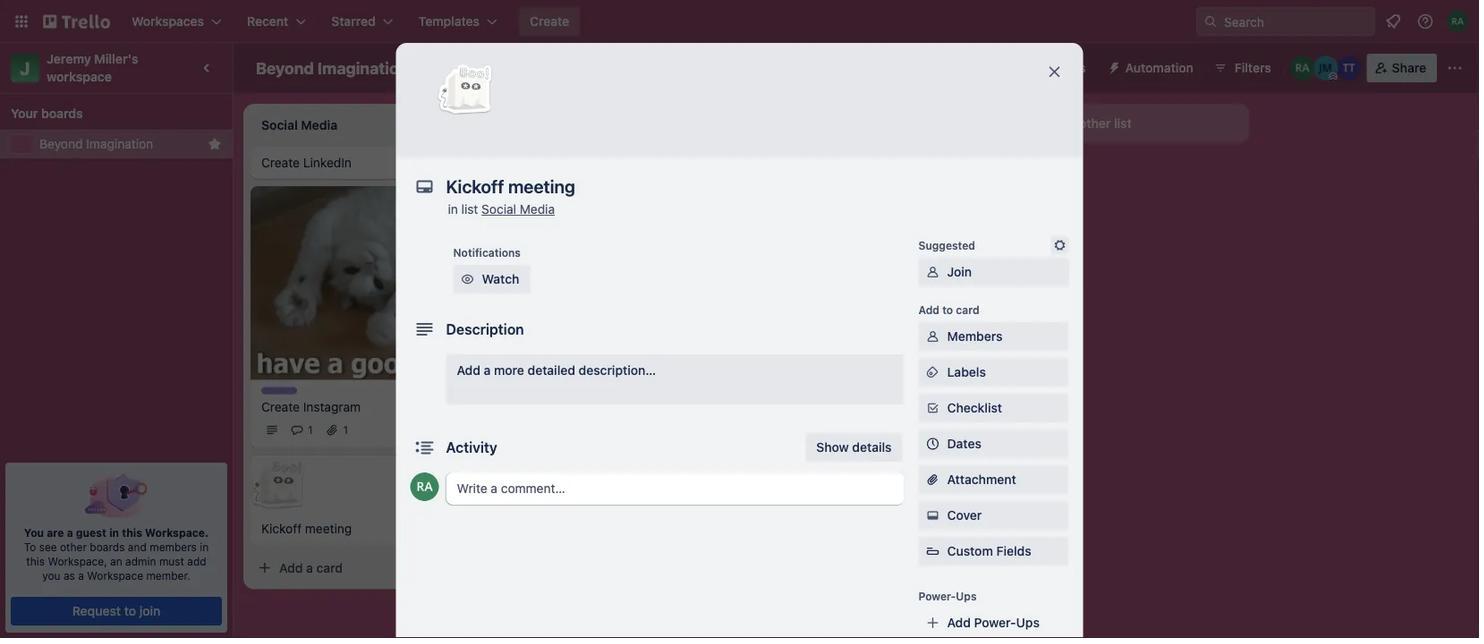 Task type: vqa. For each thing, say whether or not it's contained in the screenshot.
"Compliment" at the left of page
yes



Task type: describe. For each thing, give the bounding box(es) containing it.
add a more detailed description…
[[457, 363, 656, 378]]

labels
[[947, 365, 986, 380]]

media
[[520, 202, 555, 217]]

labels link
[[919, 358, 1069, 387]]

to for card
[[943, 303, 953, 316]]

jeremy
[[47, 51, 91, 66]]

1 vertical spatial this
[[26, 555, 45, 567]]

power- inside button
[[1021, 60, 1063, 75]]

sm image for suggested
[[1051, 236, 1069, 254]]

fields
[[997, 544, 1032, 559]]

custom fields
[[947, 544, 1032, 559]]

jeremy miller's workspace
[[47, 51, 142, 84]]

2 horizontal spatial in
[[448, 202, 458, 217]]

color: purple, title: none image
[[261, 387, 297, 394]]

0 horizontal spatial imagination
[[86, 136, 153, 151]]

an
[[110, 555, 122, 567]]

create instagram link
[[261, 398, 469, 416]]

0 horizontal spatial add a card button
[[251, 554, 451, 582]]

create instagram
[[261, 399, 361, 414]]

filters button
[[1208, 54, 1277, 82]]

create from template… image
[[967, 163, 981, 177]]

create linkedin link
[[261, 154, 469, 172]]

color: bold red, title: "thoughts" element
[[516, 154, 565, 167]]

1 horizontal spatial ups
[[1016, 615, 1040, 630]]

workspace visible
[[485, 60, 593, 75]]

guest
[[76, 526, 107, 539]]

create linkedin
[[261, 155, 352, 170]]

join link
[[919, 258, 1069, 286]]

and
[[128, 541, 147, 553]]

search image
[[1204, 14, 1218, 29]]

add another list button
[[1006, 104, 1250, 143]]

your boards
[[11, 106, 83, 121]]

add power-ups link
[[919, 609, 1069, 637]]

custom
[[947, 544, 993, 559]]

sm image for join
[[924, 263, 942, 281]]

share
[[1392, 60, 1427, 75]]

custom fields button
[[919, 542, 1069, 560]]

1 horizontal spatial add a card button
[[759, 156, 960, 184]]

add a more detailed description… link
[[446, 354, 904, 405]]

1 horizontal spatial power-
[[974, 615, 1016, 630]]

workspace
[[47, 69, 112, 84]]

members
[[150, 541, 197, 553]]

linkedin
[[303, 155, 352, 170]]

the
[[589, 356, 607, 371]]

you
[[42, 569, 61, 582]]

beyond imagination link
[[39, 135, 200, 153]]

create button
[[519, 7, 580, 36]]

power-ups inside button
[[1021, 60, 1086, 75]]

join
[[139, 604, 160, 618]]

detailed
[[528, 363, 575, 378]]

description…
[[579, 363, 656, 378]]

show
[[817, 440, 849, 455]]

thinking link
[[516, 165, 723, 183]]

social media link
[[482, 202, 555, 217]]

you
[[24, 526, 44, 539]]

compliment the chef link
[[516, 355, 723, 373]]

0 horizontal spatial power-
[[919, 590, 956, 602]]

filters
[[1235, 60, 1272, 75]]

request to join button
[[11, 597, 222, 626]]

meeting
[[305, 521, 352, 536]]

thinking
[[516, 166, 565, 181]]

show menu image
[[1446, 59, 1464, 77]]

sm image for cover
[[924, 507, 942, 525]]

show details
[[817, 440, 892, 455]]

miller's
[[94, 51, 138, 66]]

workspace.
[[145, 526, 209, 539]]

members
[[947, 329, 1003, 344]]

dec
[[537, 381, 557, 394]]

2 vertical spatial ruby anderson (rubyanderson7) image
[[410, 473, 439, 501]]

checklist
[[947, 401, 1003, 415]]

imagination inside board name text field
[[318, 58, 409, 77]]

list inside "button"
[[1114, 116, 1132, 131]]

add to card
[[919, 303, 980, 316]]

2 horizontal spatial card
[[956, 303, 980, 316]]

member.
[[146, 569, 190, 582]]

checklist link
[[919, 394, 1069, 422]]

Dec 31 checkbox
[[516, 377, 577, 398]]

beyond inside beyond imagination link
[[39, 136, 83, 151]]

kickoff meeting
[[261, 521, 352, 536]]

compliment the chef
[[516, 356, 638, 371]]

sm image for watch
[[459, 270, 477, 288]]

add a card for leftmost add a card button
[[279, 560, 343, 575]]

create for create instagram
[[261, 399, 300, 414]]

other
[[60, 541, 87, 553]]

attachment
[[947, 472, 1017, 487]]

ruby anderson (rubyanderson7) image
[[705, 377, 727, 398]]

beyond inside board name text field
[[256, 58, 314, 77]]

j
[[20, 57, 30, 78]]

are
[[47, 526, 64, 539]]

share button
[[1367, 54, 1437, 82]]

your
[[11, 106, 38, 121]]

dec 31
[[537, 381, 572, 394]]

notifications
[[453, 246, 521, 259]]



Task type: locate. For each thing, give the bounding box(es) containing it.
1 down instagram
[[343, 424, 348, 436]]

sm image left the cover
[[924, 507, 942, 525]]

sm image inside the watch "button"
[[459, 270, 477, 288]]

jeremy miller (jeremymiller198) image left ruby anderson (rubyanderson7) icon
[[680, 377, 702, 398]]

0 vertical spatial power-
[[1021, 60, 1063, 75]]

you are a guest in this workspace. to see other boards and members in this workspace, an admin must add you as a workspace member.
[[24, 526, 209, 582]]

power- down custom fields button
[[974, 615, 1016, 630]]

0 vertical spatial imagination
[[318, 58, 409, 77]]

1 horizontal spatial sm image
[[924, 263, 942, 281]]

1 horizontal spatial imagination
[[318, 58, 409, 77]]

0 horizontal spatial jeremy miller (jeremymiller198) image
[[680, 377, 702, 398]]

in
[[448, 202, 458, 217], [109, 526, 119, 539], [200, 541, 209, 553]]

1 horizontal spatial jeremy miller (jeremymiller198) image
[[1314, 55, 1339, 81]]

beyond imagination inside board name text field
[[256, 58, 409, 77]]

1 horizontal spatial boards
[[90, 541, 125, 553]]

ruby anderson (rubyanderson7) image right open information menu icon
[[1447, 11, 1469, 32]]

another
[[1065, 116, 1111, 131]]

0 vertical spatial beyond
[[256, 58, 314, 77]]

sm image left checklist
[[924, 399, 942, 417]]

list left social
[[462, 202, 478, 217]]

thoughts
[[516, 155, 565, 167]]

1 vertical spatial list
[[462, 202, 478, 217]]

workspace inside button
[[485, 60, 551, 75]]

terry turtle (terryturtle) image
[[1337, 55, 1362, 81]]

2 vertical spatial power-
[[974, 615, 1016, 630]]

0 vertical spatial beyond imagination
[[256, 58, 409, 77]]

primary element
[[0, 0, 1480, 43]]

beyond
[[256, 58, 314, 77], [39, 136, 83, 151]]

kickoff
[[261, 521, 302, 536]]

0 vertical spatial workspace
[[485, 60, 551, 75]]

workspace
[[485, 60, 551, 75], [87, 569, 143, 582]]

add a card
[[788, 162, 851, 177], [279, 560, 343, 575]]

Board name text field
[[247, 54, 417, 82]]

watch
[[482, 272, 519, 286]]

1 horizontal spatial terry turtle (terryturtle) image
[[655, 377, 677, 398]]

boards up an
[[90, 541, 125, 553]]

power- up the "add another list"
[[1021, 60, 1063, 75]]

1
[[602, 381, 607, 394], [638, 381, 643, 394], [308, 424, 313, 436], [343, 424, 348, 436]]

2 horizontal spatial sm image
[[1051, 236, 1069, 254]]

sm image for members
[[924, 328, 942, 345]]

1 horizontal spatial power-ups
[[1021, 60, 1086, 75]]

0 horizontal spatial terry turtle (terryturtle) image
[[451, 419, 473, 441]]

more
[[494, 363, 524, 378]]

1 vertical spatial boards
[[90, 541, 125, 553]]

boards inside the you are a guest in this workspace. to see other boards and members in this workspace, an admin must add you as a workspace member.
[[90, 541, 125, 553]]

power-ups up the "add another list"
[[1021, 60, 1086, 75]]

0 horizontal spatial boards
[[41, 106, 83, 121]]

1 horizontal spatial to
[[943, 303, 953, 316]]

list right another
[[1114, 116, 1132, 131]]

create left linkedin
[[261, 155, 300, 170]]

terry turtle (terryturtle) image
[[655, 377, 677, 398], [451, 419, 473, 441]]

1 horizontal spatial ruby anderson (rubyanderson7) image
[[1290, 55, 1315, 81]]

add inside add a more detailed description… link
[[457, 363, 481, 378]]

0 vertical spatial card
[[825, 162, 851, 177]]

create up workspace visible at the left top
[[530, 14, 569, 29]]

to
[[943, 303, 953, 316], [124, 604, 136, 618]]

workspace inside the you are a guest in this workspace. to see other boards and members in this workspace, an admin must add you as a workspace member.
[[87, 569, 143, 582]]

1 horizontal spatial card
[[825, 162, 851, 177]]

sm image for labels
[[924, 363, 942, 381]]

sm image inside cover link
[[924, 507, 942, 525]]

0 horizontal spatial to
[[124, 604, 136, 618]]

31
[[560, 381, 572, 394]]

create
[[530, 14, 569, 29], [261, 155, 300, 170], [261, 399, 300, 414]]

0 vertical spatial ups
[[1063, 60, 1086, 75]]

description
[[446, 321, 524, 338]]

sm image inside the join link
[[924, 263, 942, 281]]

add another list
[[1038, 116, 1132, 131]]

1 vertical spatial in
[[109, 526, 119, 539]]

instagram
[[303, 399, 361, 414]]

ups up add power-ups
[[956, 590, 977, 602]]

imagination
[[318, 58, 409, 77], [86, 136, 153, 151]]

details
[[852, 440, 892, 455]]

thoughts thinking
[[516, 155, 565, 181]]

0 vertical spatial terry turtle (terryturtle) image
[[655, 377, 677, 398]]

chef
[[611, 356, 638, 371]]

2 vertical spatial in
[[200, 541, 209, 553]]

1 down chef
[[638, 381, 643, 394]]

1 vertical spatial add a card button
[[251, 554, 451, 582]]

jeremy miller (jeremymiller198) image down search field
[[1314, 55, 1339, 81]]

1 vertical spatial card
[[956, 303, 980, 316]]

0 vertical spatial boards
[[41, 106, 83, 121]]

a
[[815, 162, 822, 177], [484, 363, 491, 378], [67, 526, 73, 539], [306, 560, 313, 575], [78, 569, 84, 582]]

add power-ups
[[947, 615, 1040, 630]]

join
[[947, 264, 972, 279]]

admin
[[125, 555, 156, 567]]

back to home image
[[43, 7, 110, 36]]

1 vertical spatial workspace
[[87, 569, 143, 582]]

request to join
[[72, 604, 160, 618]]

add
[[1038, 116, 1062, 131], [788, 162, 811, 177], [919, 303, 940, 316], [457, 363, 481, 378], [279, 560, 303, 575], [947, 615, 971, 630]]

to left join
[[124, 604, 136, 618]]

0 horizontal spatial this
[[26, 555, 45, 567]]

add inside add power-ups link
[[947, 615, 971, 630]]

as
[[64, 569, 75, 582]]

add
[[187, 555, 206, 567]]

sm image for checklist
[[924, 399, 942, 417]]

1 vertical spatial beyond
[[39, 136, 83, 151]]

1 vertical spatial ups
[[956, 590, 977, 602]]

0 horizontal spatial beyond
[[39, 136, 83, 151]]

0 horizontal spatial workspace
[[87, 569, 143, 582]]

open information menu image
[[1417, 13, 1435, 30]]

sm image inside the automation button
[[1101, 54, 1126, 79]]

sm image
[[1101, 54, 1126, 79], [924, 328, 942, 345], [924, 363, 942, 381], [924, 399, 942, 417], [924, 507, 942, 525]]

ruby anderson (rubyanderson7) image
[[1447, 11, 1469, 32], [1290, 55, 1315, 81], [410, 473, 439, 501]]

1 down create instagram
[[308, 424, 313, 436]]

to for join
[[124, 604, 136, 618]]

create for create
[[530, 14, 569, 29]]

0 horizontal spatial ruby anderson (rubyanderson7) image
[[410, 473, 439, 501]]

0 vertical spatial ruby anderson (rubyanderson7) image
[[1447, 11, 1469, 32]]

1 vertical spatial ruby anderson (rubyanderson7) image
[[1290, 55, 1315, 81]]

workspace down an
[[87, 569, 143, 582]]

create down color: purple, title: none image
[[261, 399, 300, 414]]

card
[[825, 162, 851, 177], [956, 303, 980, 316], [316, 560, 343, 575]]

0 horizontal spatial ups
[[956, 590, 977, 602]]

0 vertical spatial this
[[122, 526, 142, 539]]

1 horizontal spatial workspace
[[485, 60, 551, 75]]

0 horizontal spatial card
[[316, 560, 343, 575]]

to up members on the right of page
[[943, 303, 953, 316]]

0 horizontal spatial sm image
[[459, 270, 477, 288]]

1 vertical spatial power-ups
[[919, 590, 977, 602]]

sm image up "add another list" "button"
[[1101, 54, 1126, 79]]

social
[[482, 202, 516, 217]]

1 vertical spatial imagination
[[86, 136, 153, 151]]

ups up the "add another list"
[[1063, 60, 1086, 75]]

0 horizontal spatial power-ups
[[919, 590, 977, 602]]

add a card for the rightmost add a card button
[[788, 162, 851, 177]]

0 horizontal spatial list
[[462, 202, 478, 217]]

sm image left watch
[[459, 270, 477, 288]]

watch button
[[453, 265, 530, 294]]

ruby anderson (rubyanderson7) image left terry turtle (terryturtle) icon
[[1290, 55, 1315, 81]]

to
[[24, 541, 36, 553]]

sm image up the join link
[[1051, 236, 1069, 254]]

list
[[1114, 116, 1132, 131], [462, 202, 478, 217]]

0 vertical spatial power-ups
[[1021, 60, 1086, 75]]

request
[[72, 604, 121, 618]]

1 horizontal spatial this
[[122, 526, 142, 539]]

0 vertical spatial create
[[530, 14, 569, 29]]

sm image inside members link
[[924, 328, 942, 345]]

sm image left join
[[924, 263, 942, 281]]

2 vertical spatial card
[[316, 560, 343, 575]]

ups inside button
[[1063, 60, 1086, 75]]

0 vertical spatial to
[[943, 303, 953, 316]]

1 vertical spatial add a card
[[279, 560, 343, 575]]

0 horizontal spatial beyond imagination
[[39, 136, 153, 151]]

power-ups down custom
[[919, 590, 977, 602]]

sm image down add to card
[[924, 328, 942, 345]]

activity
[[446, 439, 498, 456]]

attachment button
[[919, 465, 1069, 494]]

1 horizontal spatial beyond imagination
[[256, 58, 409, 77]]

this
[[122, 526, 142, 539], [26, 555, 45, 567]]

ruby anderson (rubyanderson7) image up kickoff meeting link
[[410, 473, 439, 501]]

dates
[[947, 436, 982, 451]]

Write a comment text field
[[446, 473, 904, 505]]

0 horizontal spatial in
[[109, 526, 119, 539]]

2 horizontal spatial ups
[[1063, 60, 1086, 75]]

0 vertical spatial in
[[448, 202, 458, 217]]

1 vertical spatial power-
[[919, 590, 956, 602]]

1 vertical spatial create
[[261, 155, 300, 170]]

workspace left visible
[[485, 60, 551, 75]]

Search field
[[1218, 8, 1375, 35]]

compliment
[[516, 356, 585, 371]]

boards right your
[[41, 106, 83, 121]]

power- down custom
[[919, 590, 956, 602]]

create inside button
[[530, 14, 569, 29]]

in right guest
[[109, 526, 119, 539]]

2 horizontal spatial power-
[[1021, 60, 1063, 75]]

your boards with 1 items element
[[11, 103, 213, 124]]

must
[[159, 555, 184, 567]]

power-
[[1021, 60, 1063, 75], [919, 590, 956, 602], [974, 615, 1016, 630]]

pete ghost image
[[437, 61, 494, 118]]

visible
[[555, 60, 593, 75]]

sm image left labels
[[924, 363, 942, 381]]

jeremy miller (jeremymiller198) image
[[1314, 55, 1339, 81], [680, 377, 702, 398]]

in list social media
[[448, 202, 555, 217]]

sm image inside checklist 'link'
[[924, 399, 942, 417]]

1 horizontal spatial beyond
[[256, 58, 314, 77]]

0 vertical spatial add a card button
[[759, 156, 960, 184]]

automation
[[1126, 60, 1194, 75]]

1 vertical spatial to
[[124, 604, 136, 618]]

in left social
[[448, 202, 458, 217]]

sm image inside labels link
[[924, 363, 942, 381]]

create for create linkedin
[[261, 155, 300, 170]]

0 horizontal spatial add a card
[[279, 560, 343, 575]]

2 vertical spatial ups
[[1016, 615, 1040, 630]]

1 down description…
[[602, 381, 607, 394]]

1 horizontal spatial add a card
[[788, 162, 851, 177]]

workspace visible button
[[453, 54, 603, 82]]

1 vertical spatial terry turtle (terryturtle) image
[[451, 419, 473, 441]]

workspace,
[[48, 555, 107, 567]]

show details link
[[806, 433, 903, 462]]

cover link
[[919, 501, 1069, 530]]

1 vertical spatial beyond imagination
[[39, 136, 153, 151]]

in up add
[[200, 541, 209, 553]]

starred icon image
[[208, 137, 222, 151]]

2 vertical spatial create
[[261, 399, 300, 414]]

0 vertical spatial jeremy miller (jeremymiller198) image
[[1314, 55, 1339, 81]]

sm image for automation
[[1101, 54, 1126, 79]]

1 vertical spatial jeremy miller (jeremymiller198) image
[[680, 377, 702, 398]]

0 vertical spatial add a card
[[788, 162, 851, 177]]

sm image
[[1051, 236, 1069, 254], [924, 263, 942, 281], [459, 270, 477, 288]]

add inside "add another list" "button"
[[1038, 116, 1062, 131]]

power-ups button
[[985, 54, 1097, 82]]

this up and
[[122, 526, 142, 539]]

power-ups
[[1021, 60, 1086, 75], [919, 590, 977, 602]]

kickoff meeting link
[[261, 520, 469, 537]]

0 vertical spatial list
[[1114, 116, 1132, 131]]

suggested
[[919, 239, 976, 252]]

1 horizontal spatial in
[[200, 541, 209, 553]]

cover
[[947, 508, 982, 523]]

0 notifications image
[[1383, 11, 1404, 32]]

ups down the fields
[[1016, 615, 1040, 630]]

ups
[[1063, 60, 1086, 75], [956, 590, 977, 602], [1016, 615, 1040, 630]]

2 horizontal spatial ruby anderson (rubyanderson7) image
[[1447, 11, 1469, 32]]

this down to
[[26, 555, 45, 567]]

to inside "button"
[[124, 604, 136, 618]]

automation button
[[1101, 54, 1205, 82]]

None text field
[[437, 170, 1028, 202]]

1 horizontal spatial list
[[1114, 116, 1132, 131]]

see
[[39, 541, 57, 553]]

members link
[[919, 322, 1069, 351]]



